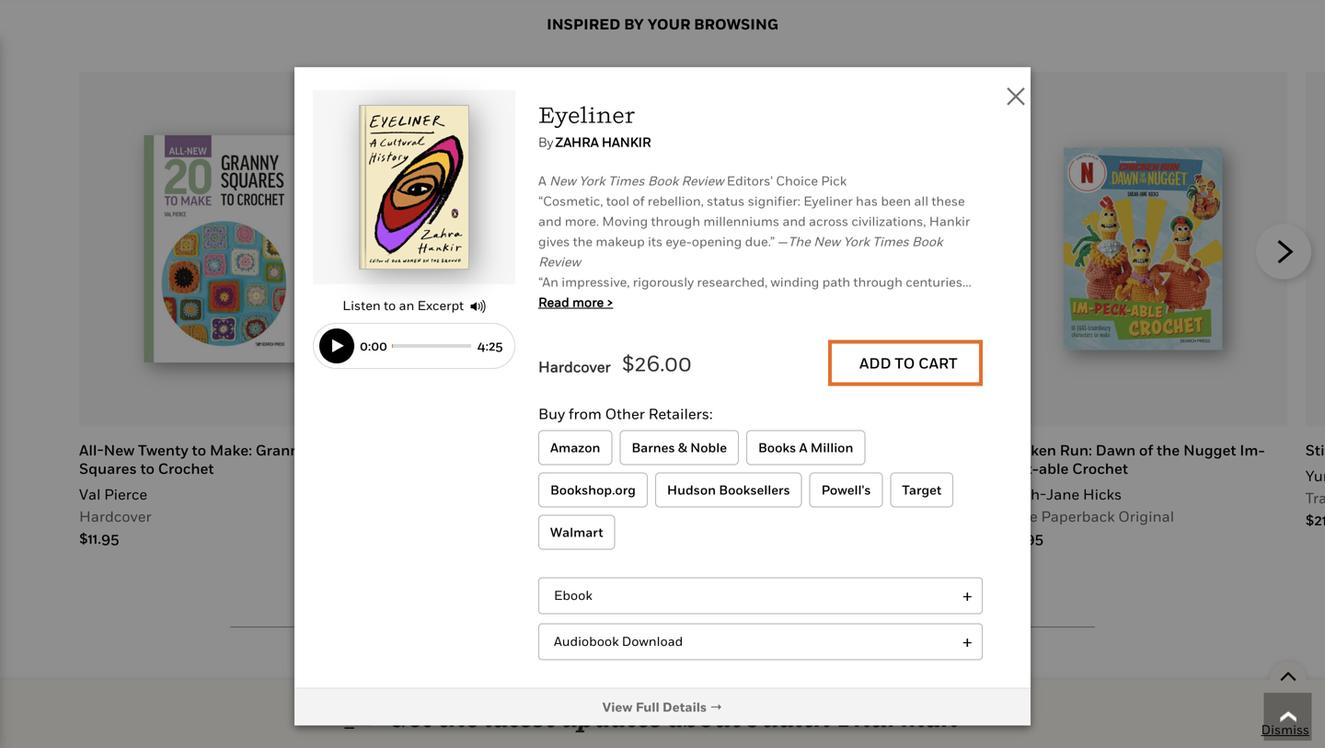 Task type: locate. For each thing, give the bounding box(es) containing it.
moving
[[602, 214, 648, 229]]

0 vertical spatial beauty
[[799, 396, 841, 411]]

1 vertical spatial cosmetic
[[833, 497, 888, 512]]

and up 'transformative'
[[578, 517, 601, 533]]

have
[[778, 457, 807, 472]]

and up namesake, at the bottom left of the page
[[571, 659, 594, 674]]

globe,
[[538, 416, 575, 431], [538, 720, 575, 735]]

0 horizontal spatial a
[[735, 700, 743, 715]]

barnes & noble
[[632, 440, 727, 455]]

crochet down twenty
[[158, 460, 214, 477]]

among inside embraces the rich history and significance of its namesake, especially among communities of color. what emerges is an unexpectedly moving portrait of a tool that, in various corners of the globe, can signal religious devotion, attract potential partners, ward off evil forces, shield eyes from the sun, transform faces into fantasies,
[[670, 679, 713, 695]]

namesake,
[[538, 679, 604, 695]]

+ inside ebook element
[[962, 582, 973, 609]]

a down lined)
[[760, 578, 767, 593]]

hudson
[[667, 482, 716, 498]]

globe, up from
[[538, 416, 575, 431]]

with inside from the distant past to the present, with fingers and felt-tipped pens, metallic powders and gel pots, humans have been drawn to lining their eyes. the aesthetic trademark of figures ranging from nefertiti to amy winehouse, eyeliner is one of our most enduring cosmetic tools; ancient royals and gen z beauty influencers alike would attest to its uniquely transformative power. it is undeniably fun—yet it is also far from frivolous. seen through zahra hankir's (kohl-lined) eyes, this ubiquitous but seldom-examined product becomes a portal to history, proof both of the stunning variety among cultures across time and space and of our shared humanity. through intimate reporting and conversations—with nomads in chad, geishas in japan, dancers in india, drag queens in new york, and more—
[[762, 436, 788, 452]]

0 horizontal spatial hardcover
[[79, 508, 151, 525]]

york down civilizations,
[[843, 234, 870, 249]]

the down more.
[[573, 234, 593, 249]]

eyeliner inside a new york times book review editors' choice pick "cosmetic, tool of rebellion, status signifier: eyeliner has been all these and more. moving through millenniums and across civilizations, hankir gives the makeup its eye-opening due." —
[[804, 193, 853, 209]]

told
[[578, 416, 602, 431]]

0 vertical spatial hankir
[[602, 135, 651, 150]]

1 crochet from the left
[[158, 460, 214, 477]]

present,
[[710, 436, 759, 452]]

been inside from the distant past to the present, with fingers and felt-tipped pens, metallic powders and gel pots, humans have been drawn to lining their eyes. the aesthetic trademark of figures ranging from nefertiti to amy winehouse, eyeliner is one of our most enduring cosmetic tools; ancient royals and gen z beauty influencers alike would attest to its uniquely transformative power. it is undeniably fun—yet it is also far from frivolous. seen through zahra hankir's (kohl-lined) eyes, this ubiquitous but seldom-examined product becomes a portal to history, proof both of the stunning variety among cultures across time and space and of our shared humanity. through intimate reporting and conversations—with nomads in chad, geishas in japan, dancers in india, drag queens in new york, and more—
[[810, 457, 840, 472]]

noble
[[690, 440, 727, 455]]

from inside embraces the rich history and significance of its namesake, especially among communities of color. what emerges is an unexpectedly moving portrait of a tool that, in various corners of the globe, can signal religious devotion, attract potential partners, ward off evil forces, shield eyes from the sun, transform faces into fantasies,
[[676, 740, 705, 748]]

1 horizontal spatial tool
[[746, 700, 769, 715]]

0 horizontal spatial news
[[451, 667, 496, 689]]

zahra down eyeliner link
[[556, 135, 599, 150]]

with down iconic at the bottom of page
[[762, 436, 788, 452]]

to down the 'lining'
[[919, 477, 931, 492]]

review inside a new york times book review editors' choice pick "cosmetic, tool of rebellion, status signifier: eyeliner has been all these and more. moving through millenniums and across civilizations, hankir gives the makeup its eye-opening due." —
[[682, 173, 724, 188]]

0 vertical spatial &
[[678, 440, 687, 455]]

hankir's
[[663, 558, 713, 573]]

the right "due.""
[[788, 234, 811, 249]]

the up communities
[[754, 659, 774, 674]]

1 vertical spatial beauty
[[642, 517, 684, 533]]

1 vertical spatial york
[[843, 234, 870, 249]]

york inside a new york times book review editors' choice pick "cosmetic, tool of rebellion, status signifier: eyeliner has been all these and more. moving through millenniums and across civilizations, hankir gives the makeup its eye-opening due." —
[[579, 173, 605, 188]]

1 vertical spatial more
[[641, 692, 685, 714]]

with up travel
[[831, 315, 856, 330]]

york inside the new york times book review "an impressive, rigorously researched, winding path through centuries and over continents." —npr.org . hankir approaches her subject with dedicated curiosity, humility, and humor, blending anthropology, travel writing, memoir and history. a treat." —kassia st. clair, author of comes a dazzling exploration of the intersections of beauty and power around the globe, told through the lens of an iconic cosmetic
[[843, 234, 870, 249]]

"cosmetic,
[[538, 193, 603, 209]]

figures
[[737, 477, 780, 492]]

learn more about eyeliner image
[[359, 105, 469, 270]]

new inside the new york times book review "an impressive, rigorously researched, winding path through centuries and over continents." —npr.org . hankir approaches her subject with dedicated curiosity, humility, and humor, blending anthropology, travel writing, memoir and history. a treat." —kassia st. clair, author of comes a dazzling exploration of the intersections of beauty and power around the globe, told through the lens of an iconic cosmetic
[[814, 234, 840, 249]]

fun—yet
[[769, 538, 818, 553]]

other
[[605, 405, 645, 423]]

times inside the new york times book review "an impressive, rigorously researched, winding path through centuries and over continents." —npr.org . hankir approaches her subject with dedicated curiosity, humility, and humor, blending anthropology, travel writing, memoir and history. a treat." —kassia st. clair, author of comes a dazzling exploration of the intersections of beauty and power around the globe, told through the lens of an iconic cosmetic
[[873, 234, 909, 249]]

0 vertical spatial about
[[499, 667, 550, 689]]

book up "rebellion,"
[[648, 173, 679, 188]]

been up civilizations,
[[881, 193, 911, 209]]

+ for ebook
[[962, 582, 973, 609]]

1 vertical spatial hankir
[[929, 214, 970, 229]]

0 horizontal spatial book
[[648, 173, 679, 188]]

2 vertical spatial its
[[967, 659, 982, 674]]

times inside a new york times book review editors' choice pick "cosmetic, tool of rebellion, status signifier: eyeliner has been all these and more. moving through millenniums and across civilizations, hankir gives the makeup its eye-opening due." —
[[608, 173, 645, 188]]

new up path
[[814, 234, 840, 249]]

shared
[[538, 619, 580, 634]]

0 horizontal spatial times
[[608, 173, 645, 188]]

beauty inside from the distant past to the present, with fingers and felt-tipped pens, metallic powders and gel pots, humans have been drawn to lining their eyes. the aesthetic trademark of figures ranging from nefertiti to amy winehouse, eyeliner is one of our most enduring cosmetic tools; ancient royals and gen z beauty influencers alike would attest to its uniquely transformative power. it is undeniably fun—yet it is also far from frivolous. seen through zahra hankir's (kohl-lined) eyes, this ubiquitous but seldom-examined product becomes a portal to history, proof both of the stunning variety among cultures across time and space and of our shared humanity. through intimate reporting and conversations—with nomads in chad, geishas in japan, dancers in india, drag queens in new york, and more—
[[642, 517, 684, 533]]

0 vertical spatial review
[[682, 173, 724, 188]]

cosmetic up attest
[[833, 497, 888, 512]]

from
[[569, 405, 602, 423], [834, 477, 863, 492], [894, 538, 923, 553], [676, 740, 705, 748]]

1 vertical spatial our
[[919, 598, 939, 614]]

4:25
[[477, 338, 503, 353]]

judith thurman
[[689, 728, 777, 742]]

review up status
[[682, 173, 724, 188]]

hardcover down humility,
[[538, 358, 611, 376]]

aesthetic
[[597, 477, 653, 492]]

$19.95
[[999, 530, 1044, 547]]

and down "an
[[538, 295, 562, 310]]

portrait
[[671, 700, 717, 715]]

hankir down eyeliner link
[[602, 135, 651, 150]]

—kassia
[[636, 355, 685, 371]]

1 vertical spatial across
[[739, 598, 779, 614]]

1 horizontal spatial crochet
[[1072, 460, 1128, 477]]

2 horizontal spatial its
[[967, 659, 982, 674]]

history,
[[825, 578, 870, 593]]

india,
[[819, 639, 853, 654]]

hankir
[[602, 135, 651, 150], [929, 214, 970, 229], [641, 315, 682, 330]]

forces,
[[562, 740, 603, 748]]

0 vertical spatial been
[[881, 193, 911, 209]]

1 horizontal spatial times
[[873, 234, 909, 249]]

2 + from the top
[[962, 628, 973, 655]]

times
[[608, 173, 645, 188], [873, 234, 909, 249]]

to down twenty
[[140, 460, 155, 477]]

and up india, on the bottom right of page
[[816, 619, 840, 634]]

1 vertical spatial globe,
[[538, 720, 575, 735]]

original
[[1119, 508, 1175, 525]]

proof
[[873, 578, 905, 593]]

book cover image for catalog design progress, facsimile edition
[[757, 188, 916, 310]]

the
[[573, 234, 593, 249], [679, 396, 699, 411], [958, 396, 977, 411], [657, 416, 677, 431], [573, 436, 593, 452], [687, 436, 707, 452], [1157, 441, 1180, 459], [955, 578, 974, 593], [754, 659, 774, 674], [929, 700, 949, 715], [438, 702, 479, 733], [708, 740, 727, 748]]

0 horizontal spatial eyeliner
[[538, 101, 635, 128]]

portal
[[770, 578, 807, 593]]

1 horizontal spatial eyeliner
[[804, 193, 853, 209]]

all-
[[79, 441, 104, 459]]

1 globe, from the top
[[538, 416, 575, 431]]

1 horizontal spatial the
[[788, 234, 811, 249]]

metallic
[[538, 457, 587, 472]]

among inside from the distant past to the present, with fingers and felt-tipped pens, metallic powders and gel pots, humans have been drawn to lining their eyes. the aesthetic trademark of figures ranging from nefertiti to amy winehouse, eyeliner is one of our most enduring cosmetic tools; ancient royals and gen z beauty influencers alike would attest to its uniquely transformative power. it is undeniably fun—yet it is also far from frivolous. seen through zahra hankir's (kohl-lined) eyes, this ubiquitous but seldom-examined product becomes a portal to history, proof both of the stunning variety among cultures across time and space and of our shared humanity. through intimate reporting and conversations—with nomads in chad, geishas in japan, dancers in india, drag queens in new york, and more—
[[640, 598, 683, 614]]

review for "an
[[538, 254, 581, 269]]

the up winehouse,
[[572, 477, 594, 492]]

zahra inside eyeliner by zahra hankir
[[556, 135, 599, 150]]

0 vertical spatial a
[[538, 173, 546, 188]]

judith up transform
[[748, 702, 831, 733]]

2 horizontal spatial a
[[799, 440, 808, 455]]

zahra inside from the distant past to the present, with fingers and felt-tipped pens, metallic powders and gel pots, humans have been drawn to lining their eyes. the aesthetic trademark of figures ranging from nefertiti to amy winehouse, eyeliner is one of our most enduring cosmetic tools; ancient royals and gen z beauty influencers alike would attest to its uniquely transformative power. it is undeniably fun—yet it is also far from frivolous. seen through zahra hankir's (kohl-lined) eyes, this ubiquitous but seldom-examined product becomes a portal to history, proof both of the stunning variety among cultures across time and space and of our shared humanity. through intimate reporting and conversations—with nomads in chad, geishas in japan, dancers in india, drag queens in new york, and more—
[[624, 558, 660, 573]]

embraces the rich history and significance of its namesake, especially among communities of color. what emerges is an unexpectedly moving portrait of a tool that, in various corners of the globe, can signal religious devotion, attract potential partners, ward off evil forces, shield eyes from the sun, transform faces into fantasies,
[[538, 659, 982, 748]]

1 vertical spatial news
[[584, 728, 612, 742]]

the left nugget
[[1157, 441, 1180, 459]]

eyes,
[[790, 558, 820, 573]]

a left treat."
[[586, 355, 594, 371]]

get inside get news about biography & memoir books, authors, and more
[[417, 667, 447, 689]]

0 vertical spatial among
[[640, 598, 683, 614]]

1 vertical spatial get
[[389, 702, 433, 733]]

z
[[632, 517, 639, 533]]

1 horizontal spatial zahra
[[624, 558, 660, 573]]

gives
[[538, 234, 570, 249]]

a inside the new york times book review "an impressive, rigorously researched, winding path through centuries and over continents." —npr.org . hankir approaches her subject with dedicated curiosity, humility, and humor, blending anthropology, travel writing, memoir and history. a treat." —kassia st. clair, author of comes a dazzling exploration of the intersections of beauty and power around the globe, told through the lens of an iconic cosmetic
[[925, 376, 932, 391]]

tool inside embraces the rich history and significance of its namesake, especially among communities of color. what emerges is an unexpectedly moving portrait of a tool that, in various corners of the globe, can signal religious devotion, attract potential partners, ward off evil forces, shield eyes from the sun, transform faces into fantasies,
[[746, 700, 769, 715]]

all-new twenty to make: granny squares to crochet val pierce hardcover $11.95
[[79, 441, 307, 547]]

new inside from the distant past to the present, with fingers and felt-tipped pens, metallic powders and gel pots, humans have been drawn to lining their eyes. the aesthetic trademark of figures ranging from nefertiti to amy winehouse, eyeliner is one of our most enduring cosmetic tools; ancient royals and gen z beauty influencers alike would attest to its uniquely transformative power. it is undeniably fun—yet it is also far from frivolous. seen through zahra hankir's (kohl-lined) eyes, this ubiquitous but seldom-examined product becomes a portal to history, proof both of the stunning variety among cultures across time and space and of our shared humanity. through intimate reporting and conversations—with nomads in chad, geishas in japan, dancers in india, drag queens in new york, and more—
[[949, 639, 976, 654]]

beauty up fingers
[[799, 396, 841, 411]]

get
[[563, 728, 581, 742]]

the inside the new york times book review "an impressive, rigorously researched, winding path through centuries and over continents." —npr.org . hankir approaches her subject with dedicated curiosity, humility, and humor, blending anthropology, travel writing, memoir and history. a treat." —kassia st. clair, author of comes a dazzling exploration of the intersections of beauty and power around the globe, told through the lens of an iconic cosmetic
[[788, 234, 811, 249]]

2 vertical spatial a
[[799, 440, 808, 455]]

cosmetic up fingers
[[782, 416, 837, 431]]

the inside from the distant past to the present, with fingers and felt-tipped pens, metallic powders and gel pots, humans have been drawn to lining their eyes. the aesthetic trademark of figures ranging from nefertiti to amy winehouse, eyeliner is one of our most enduring cosmetic tools; ancient royals and gen z beauty influencers alike would attest to its uniquely transformative power. it is undeniably fun—yet it is also far from frivolous. seen through zahra hankir's (kohl-lined) eyes, this ubiquitous but seldom-examined product becomes a portal to history, proof both of the stunning variety among cultures across time and space and of our shared humanity. through intimate reporting and conversations—with nomads in chad, geishas in japan, dancers in india, drag queens in new york, and more—
[[572, 477, 594, 492]]

through down "rebellion,"
[[651, 214, 701, 229]]

ebook element
[[538, 578, 983, 615]]

time
[[782, 598, 809, 614]]

2 globe, from the top
[[538, 720, 575, 735]]

0 horizontal spatial across
[[739, 598, 779, 614]]

iconic
[[742, 416, 779, 431]]

winehouse,
[[538, 497, 609, 512]]

the down devotion,
[[708, 740, 727, 748]]

1 horizontal spatial been
[[881, 193, 911, 209]]

in right that,
[[803, 700, 814, 715]]

and inside embraces the rich history and significance of its namesake, especially among communities of color. what emerges is an unexpectedly moving portrait of a tool that, in various corners of the globe, can signal religious devotion, attract potential partners, ward off evil forces, shield eyes from the sun, transform faces into fantasies,
[[848, 659, 872, 674]]

a up "cosmetic,
[[538, 173, 546, 188]]

an up off
[[953, 679, 968, 695]]

to up comes
[[895, 355, 915, 372]]

its inside embraces the rich history and significance of its namesake, especially among communities of color. what emerges is an unexpectedly moving portrait of a tool that, in various corners of the globe, can signal religious devotion, attract potential partners, ward off evil forces, shield eyes from the sun, transform faces into fantasies,
[[967, 659, 982, 674]]

0 vertical spatial news
[[451, 667, 496, 689]]

2 crochet from the left
[[1072, 460, 1128, 477]]

new right "queens"
[[949, 639, 976, 654]]

crochet down dawn
[[1072, 460, 1128, 477]]

and up —
[[783, 214, 806, 229]]

1 horizontal spatial beauty
[[799, 396, 841, 411]]

0 horizontal spatial review
[[538, 254, 581, 269]]

book inside the new york times book review "an impressive, rigorously researched, winding path through centuries and over continents." —npr.org . hankir approaches her subject with dedicated curiosity, humility, and humor, blending anthropology, travel writing, memoir and history. a treat." —kassia st. clair, author of comes a dazzling exploration of the intersections of beauty and power around the globe, told through the lens of an iconic cosmetic
[[912, 234, 943, 249]]

0 horizontal spatial beauty
[[642, 517, 684, 533]]

None range field
[[392, 344, 471, 348]]

0 horizontal spatial tool
[[606, 193, 630, 209]]

0 vertical spatial across
[[809, 214, 849, 229]]

0 vertical spatial +
[[962, 582, 973, 609]]

among up "portrait"
[[670, 679, 713, 695]]

tool down communities
[[746, 700, 769, 715]]

also
[[537, 728, 560, 742]]

0 vertical spatial cosmetic
[[782, 416, 837, 431]]

1 vertical spatial with
[[762, 436, 788, 452]]

1 horizontal spatial with
[[831, 315, 856, 330]]

but
[[918, 558, 938, 573]]

cart
[[919, 355, 958, 372]]

0 horizontal spatial york
[[579, 173, 605, 188]]

examined
[[589, 578, 648, 593]]

new up squares at the bottom of the page
[[104, 441, 135, 459]]

cosmetic inside the new york times book review "an impressive, rigorously researched, winding path through centuries and over continents." —npr.org . hankir approaches her subject with dedicated curiosity, humility, and humor, blending anthropology, travel writing, memoir and history. a treat." —kassia st. clair, author of comes a dazzling exploration of the intersections of beauty and power around the globe, told through the lens of an iconic cosmetic
[[782, 416, 837, 431]]

across
[[809, 214, 849, 229], [739, 598, 779, 614]]

1 vertical spatial &
[[649, 667, 665, 689]]

comes
[[882, 376, 922, 391]]

0 vertical spatial zahra
[[556, 135, 599, 150]]

1 vertical spatial tool
[[746, 700, 769, 715]]

the
[[788, 234, 811, 249], [572, 477, 594, 492]]

through inside from the distant past to the present, with fingers and felt-tipped pens, metallic powders and gel pots, humans have been drawn to lining their eyes. the aesthetic trademark of figures ranging from nefertiti to amy winehouse, eyeliner is one of our most enduring cosmetic tools; ancient royals and gen z beauty influencers alike would attest to its uniquely transformative power. it is undeniably fun—yet it is also far from frivolous. seen through zahra hankir's (kohl-lined) eyes, this ubiquitous but seldom-examined product becomes a portal to history, proof both of the stunning variety among cultures across time and space and of our shared humanity. through intimate reporting and conversations—with nomads in chad, geishas in japan, dancers in india, drag queens in new york, and more—
[[572, 558, 621, 573]]

and down proof
[[877, 598, 901, 614]]

new inside a new york times book review editors' choice pick "cosmetic, tool of rebellion, status signifier: eyeliner has been all these and more. moving through millenniums and across civilizations, hankir gives the makeup its eye-opening due." —
[[550, 173, 576, 188]]

2 vertical spatial a
[[735, 700, 743, 715]]

walmart link
[[538, 515, 615, 550]]

review inside the new york times book review "an impressive, rigorously researched, winding path through centuries and over continents." —npr.org . hankir approaches her subject with dedicated curiosity, humility, and humor, blending anthropology, travel writing, memoir and history. a treat." —kassia st. clair, author of comes a dazzling exploration of the intersections of beauty and power around the globe, told through the lens of an iconic cosmetic
[[538, 254, 581, 269]]

an inside the new york times book review "an impressive, rigorously researched, winding path through centuries and over continents." —npr.org . hankir approaches her subject with dedicated curiosity, humility, and humor, blending anthropology, travel writing, memoir and history. a treat." —kassia st. clair, author of comes a dazzling exploration of the intersections of beauty and power around the globe, told through the lens of an iconic cosmetic
[[724, 416, 739, 431]]

tra
[[1306, 489, 1325, 507]]

0 vertical spatial book
[[648, 173, 679, 188]]

& up view full details →
[[649, 667, 665, 689]]

review for editors'
[[682, 173, 724, 188]]

by
[[624, 15, 644, 33]]

1 vertical spatial the
[[572, 477, 594, 492]]

1 horizontal spatial across
[[809, 214, 849, 229]]

audiobook download
[[554, 634, 683, 649]]

and
[[538, 214, 562, 229], [783, 214, 806, 229], [538, 295, 562, 310], [594, 335, 618, 350], [946, 335, 969, 350], [844, 396, 868, 411], [836, 436, 860, 452], [644, 457, 668, 472], [578, 517, 601, 533], [812, 598, 835, 614], [877, 598, 901, 614], [816, 619, 840, 634], [571, 659, 594, 674], [848, 659, 872, 674], [875, 667, 908, 689]]

hankir inside eyeliner by zahra hankir
[[602, 135, 651, 150]]

times down civilizations,
[[873, 234, 909, 249]]

powell's link
[[810, 473, 883, 508]]

0 horizontal spatial judith
[[689, 728, 724, 742]]

in right "queens"
[[935, 639, 946, 654]]

0 vertical spatial its
[[648, 234, 663, 249]]

our up influencers
[[717, 497, 738, 512]]

hankir down these
[[929, 214, 970, 229]]

memoir
[[896, 335, 943, 350]]

significance
[[875, 659, 949, 674]]

times for through
[[873, 234, 909, 249]]

0 vertical spatial get
[[417, 667, 447, 689]]

its right significance
[[967, 659, 982, 674]]

catalog design progress, facsimile edition ladislav sutnar hardcover
[[693, 441, 937, 525]]

0 vertical spatial an
[[399, 298, 415, 313]]

+ right "queens"
[[962, 628, 973, 655]]

0 horizontal spatial crochet
[[158, 460, 214, 477]]

a inside from the distant past to the present, with fingers and felt-tipped pens, metallic powders and gel pots, humans have been drawn to lining their eyes. the aesthetic trademark of figures ranging from nefertiti to amy winehouse, eyeliner is one of our most enduring cosmetic tools; ancient royals and gen z beauty influencers alike would attest to its uniquely transformative power. it is undeniably fun—yet it is also far from frivolous. seen through zahra hankir's (kohl-lined) eyes, this ubiquitous but seldom-examined product becomes a portal to history, proof both of the stunning variety among cultures across time and space and of our shared humanity. through intimate reporting and conversations—with nomads in chad, geishas in japan, dancers in india, drag queens in new york, and more—
[[760, 578, 767, 593]]

books a million link
[[746, 430, 866, 465]]

impressive,
[[562, 274, 630, 290]]

get for get news about biography & memoir books, authors, and more
[[417, 667, 447, 689]]

0 vertical spatial with
[[831, 315, 856, 330]]

its up far
[[883, 517, 898, 533]]

judith down →
[[689, 728, 724, 742]]

hardcover down pierce
[[79, 508, 151, 525]]

tool up moving at the left of the page
[[606, 193, 630, 209]]

hardcover inside catalog design progress, facsimile edition ladislav sutnar hardcover
[[693, 508, 765, 525]]

to left make:
[[192, 441, 206, 459]]

new up "cosmetic,
[[550, 173, 576, 188]]

0 vertical spatial york
[[579, 173, 605, 188]]

2 vertical spatial an
[[953, 679, 968, 695]]

becomes
[[702, 578, 757, 593]]

thurman
[[836, 702, 958, 733], [727, 728, 777, 742]]

with inside the new york times book review "an impressive, rigorously researched, winding path through centuries and over continents." —npr.org . hankir approaches her subject with dedicated curiosity, humility, and humor, blending anthropology, travel writing, memoir and history. a treat." —kassia st. clair, author of comes a dazzling exploration of the intersections of beauty and power around the globe, told through the lens of an iconic cosmetic
[[831, 315, 856, 330]]

im-
[[1240, 441, 1265, 459]]

hankir right .
[[641, 315, 682, 330]]

new for a
[[550, 173, 576, 188]]

1 vertical spatial been
[[810, 457, 840, 472]]

from down religious
[[676, 740, 705, 748]]

dedicated
[[859, 315, 920, 330]]

1 horizontal spatial a
[[760, 578, 767, 593]]

1 vertical spatial among
[[670, 679, 713, 695]]

dawn
[[1096, 441, 1136, 459]]

through down 'transformative'
[[572, 558, 621, 573]]

york for tool
[[579, 173, 605, 188]]

and left the power
[[844, 396, 868, 411]]

book inside a new york times book review editors' choice pick "cosmetic, tool of rebellion, status signifier: eyeliner has been all these and more. moving through millenniums and across civilizations, hankir gives the makeup its eye-opening due." —
[[648, 173, 679, 188]]

2 vertical spatial hankir
[[641, 315, 682, 330]]

book cover image for chicken run: dawn of the nugget im- peck-able crochet
[[1064, 148, 1223, 350]]

beauty inside the new york times book review "an impressive, rigorously researched, winding path through centuries and over continents." —npr.org . hankir approaches her subject with dedicated curiosity, humility, and humor, blending anthropology, travel writing, memoir and history. a treat." —kassia st. clair, author of comes a dazzling exploration of the intersections of beauty and power around the globe, told through the lens of an iconic cosmetic
[[799, 396, 841, 411]]

times for rebellion,
[[608, 173, 645, 188]]

color.
[[814, 679, 846, 695]]

and up treat."
[[594, 335, 618, 350]]

eyes.
[[538, 477, 569, 492]]

chicken run: dawn of the nugget im- peck-able crochet sarah-jane hicks trade paperback original $19.95
[[999, 441, 1265, 547]]

york,
[[538, 659, 568, 674]]

review down gives on the left top of the page
[[538, 254, 581, 269]]

0 vertical spatial eyeliner
[[538, 101, 635, 128]]

1 vertical spatial a
[[586, 355, 594, 371]]

1 vertical spatial about
[[668, 702, 743, 733]]

an up present,
[[724, 416, 739, 431]]

to up 'nefertiti'
[[884, 457, 896, 472]]

tipped
[[888, 436, 927, 452]]

across up reporting
[[739, 598, 779, 614]]

2 horizontal spatial an
[[953, 679, 968, 695]]

exploration
[[592, 396, 661, 411]]

tools;
[[891, 497, 924, 512]]

new inside the all-new twenty to make: granny squares to crochet val pierce hardcover $11.95
[[104, 441, 135, 459]]

0 vertical spatial the
[[788, 234, 811, 249]]

globe, inside embraces the rich history and significance of its namesake, especially among communities of color. what emerges is an unexpectedly moving portrait of a tool that, in various corners of the globe, can signal religious devotion, attract potential partners, ward off evil forces, shield eyes from the sun, transform faces into fantasies,
[[538, 720, 575, 735]]

to up far
[[868, 517, 880, 533]]

all
[[914, 193, 929, 209]]

been down 'million'
[[810, 457, 840, 472]]

its left eye-
[[648, 234, 663, 249]]

1 horizontal spatial about
[[668, 702, 743, 733]]

globe, up evil
[[538, 720, 575, 735]]

0 horizontal spatial zahra
[[556, 135, 599, 150]]

buy from other retailers:
[[538, 405, 713, 423]]

both
[[908, 578, 936, 593]]

+ right both
[[962, 582, 973, 609]]

our down both
[[919, 598, 939, 614]]

and down 'curiosity,'
[[946, 335, 969, 350]]

york up "cosmetic,
[[579, 173, 605, 188]]

1 + from the top
[[962, 582, 973, 609]]

0 horizontal spatial a
[[538, 173, 546, 188]]

1 horizontal spatial a
[[586, 355, 594, 371]]

& up gel
[[678, 440, 687, 455]]

ranging
[[783, 477, 831, 492]]

an left excerpt
[[399, 298, 415, 313]]

1 vertical spatial review
[[538, 254, 581, 269]]

1 horizontal spatial book
[[912, 234, 943, 249]]

beauty up power.
[[642, 517, 684, 533]]

0 horizontal spatial the
[[572, 477, 594, 492]]

times up moving at the left of the page
[[608, 173, 645, 188]]

hardcover down "ladislav"
[[693, 508, 765, 525]]

0 horizontal spatial &
[[649, 667, 665, 689]]

download
[[622, 634, 683, 649]]

eyeliner up zahra hankir link
[[538, 101, 635, 128]]

book cover image
[[454, 135, 606, 363], [144, 135, 303, 363], [1064, 148, 1223, 350], [757, 188, 916, 310]]

crochet
[[158, 460, 214, 477], [1072, 460, 1128, 477]]

0 horizontal spatial about
[[499, 667, 550, 689]]

over
[[565, 295, 591, 310]]

intimate
[[703, 619, 753, 634]]

1 vertical spatial an
[[724, 416, 739, 431]]

cosmetic inside from the distant past to the present, with fingers and felt-tipped pens, metallic powders and gel pots, humans have been drawn to lining their eyes. the aesthetic trademark of figures ranging from nefertiti to amy winehouse, eyeliner is one of our most enduring cosmetic tools; ancient royals and gen z beauty influencers alike would attest to its uniquely transformative power. it is undeniably fun—yet it is also far from frivolous. seen through zahra hankir's (kohl-lined) eyes, this ubiquitous but seldom-examined product becomes a portal to history, proof both of the stunning variety among cultures across time and space and of our shared humanity. through intimate reporting and conversations—with nomads in chad, geishas in japan, dancers in india, drag queens in new york, and more—
[[833, 497, 888, 512]]

eyeliner down pick
[[804, 193, 853, 209]]

news inside get news about biography & memoir books, authors, and more
[[451, 667, 496, 689]]

eyeliner inside eyeliner by zahra hankir
[[538, 101, 635, 128]]

across down pick
[[809, 214, 849, 229]]

0 vertical spatial times
[[608, 173, 645, 188]]

rigorously
[[633, 274, 694, 290]]

0 vertical spatial a
[[925, 376, 932, 391]]

with
[[831, 315, 856, 330], [762, 436, 788, 452]]

among up through
[[640, 598, 683, 614]]

0 horizontal spatial with
[[762, 436, 788, 452]]

tool inside a new york times book review editors' choice pick "cosmetic, tool of rebellion, status signifier: eyeliner has been all these and more. moving through millenniums and across civilizations, hankir gives the makeup its eye-opening due." —
[[606, 193, 630, 209]]

1 horizontal spatial more
[[641, 692, 685, 714]]

1 vertical spatial zahra
[[624, 558, 660, 573]]

1 horizontal spatial review
[[682, 173, 724, 188]]

rich
[[777, 659, 800, 674]]

judith
[[748, 702, 831, 733], [689, 728, 724, 742]]

0 horizontal spatial its
[[648, 234, 663, 249]]

been inside a new york times book review editors' choice pick "cosmetic, tool of rebellion, status signifier: eyeliner has been all these and more. moving through millenniums and across civilizations, hankir gives the makeup its eye-opening due." —
[[881, 193, 911, 209]]

0 vertical spatial tool
[[606, 193, 630, 209]]

1 vertical spatial a
[[760, 578, 767, 593]]

0 horizontal spatial been
[[810, 457, 840, 472]]

pens,
[[930, 436, 963, 452]]

+ inside audiobook download element
[[962, 628, 973, 655]]

influencers
[[687, 517, 756, 533]]

and up corners
[[875, 667, 908, 689]]

from right 'buy'
[[569, 405, 602, 423]]

0 vertical spatial our
[[717, 497, 738, 512]]



Task type: describe. For each thing, give the bounding box(es) containing it.
uniquely
[[901, 517, 953, 533]]

the down frivolous.
[[955, 578, 974, 593]]

to down the 'eyes,'
[[810, 578, 822, 593]]

✕
[[1006, 81, 1026, 112]]

through right path
[[854, 274, 903, 290]]

winding
[[771, 274, 820, 290]]

hankir inside the new york times book review "an impressive, rigorously researched, winding path through centuries and over continents." —npr.org . hankir approaches her subject with dedicated curiosity, humility, and humor, blending anthropology, travel writing, memoir and history. a treat." —kassia st. clair, author of comes a dazzling exploration of the intersections of beauty and power around the globe, told through the lens of an iconic cosmetic
[[641, 315, 682, 330]]

power.
[[631, 538, 670, 553]]

0 vertical spatial more
[[573, 295, 604, 310]]

anthropology,
[[724, 335, 808, 350]]

catalog
[[693, 441, 747, 459]]

these
[[932, 193, 965, 209]]

attest
[[830, 517, 865, 533]]

powell's
[[822, 482, 871, 498]]

transform
[[759, 740, 820, 748]]

lined)
[[752, 558, 787, 573]]

transformative
[[538, 538, 628, 553]]

drag
[[856, 639, 884, 654]]

sun,
[[730, 740, 756, 748]]

memoir
[[668, 667, 738, 689]]

beauty for z
[[642, 517, 684, 533]]

an inside embraces the rich history and significance of its namesake, especially among communities of color. what emerges is an unexpectedly moving portrait of a tool that, in various corners of the globe, can signal religious devotion, attract potential partners, ward off evil forces, shield eyes from the sun, transform faces into fantasies,
[[953, 679, 968, 695]]

from down drawn
[[834, 477, 863, 492]]

conversations—with
[[843, 619, 964, 634]]

about:
[[615, 728, 650, 742]]

dismiss
[[1261, 722, 1310, 737]]

crochet inside the all-new twenty to make: granny squares to crochet val pierce hardcover $11.95
[[158, 460, 214, 477]]

& inside get news about biography & memoir books, authors, and more
[[649, 667, 665, 689]]

book for rebellion,
[[648, 173, 679, 188]]

is inside embraces the rich history and significance of its namesake, especially among communities of color. what emerges is an unexpectedly moving portrait of a tool that, in various corners of the globe, can signal religious devotion, attract potential partners, ward off evil forces, shield eyes from the sun, transform faces into fantasies,
[[940, 679, 950, 695]]

to right listen
[[384, 298, 396, 313]]

0 horizontal spatial our
[[717, 497, 738, 512]]

off
[[950, 720, 966, 735]]

more inside get news about biography & memoir books, authors, and more
[[641, 692, 685, 714]]

edition
[[693, 460, 742, 477]]

the left latest
[[438, 702, 479, 733]]

a inside a new york times book review editors' choice pick "cosmetic, tool of rebellion, status signifier: eyeliner has been all these and more. moving through millenniums and across civilizations, hankir gives the makeup its eye-opening due." —
[[538, 173, 546, 188]]

1 horizontal spatial our
[[919, 598, 939, 614]]

distant
[[596, 436, 639, 452]]

1 horizontal spatial news
[[584, 728, 612, 742]]

authors,
[[799, 667, 872, 689]]

1 horizontal spatial thurman
[[836, 702, 958, 733]]

new for the
[[814, 234, 840, 249]]

hardcover inside the all-new twenty to make: granny squares to crochet val pierce hardcover $11.95
[[79, 508, 151, 525]]

the down told
[[573, 436, 593, 452]]

walmart
[[550, 525, 603, 540]]

stunning
[[538, 598, 594, 614]]

able
[[1039, 460, 1069, 477]]

get for get the latest updates about judith thurman
[[389, 702, 433, 733]]

ubiquitous
[[849, 558, 915, 573]]

a inside embraces the rich history and significance of its namesake, especially among communities of color. what emerges is an unexpectedly moving portrait of a tool that, in various corners of the globe, can signal religious devotion, attract potential partners, ward off evil forces, shield eyes from the sun, transform faces into fantasies,
[[735, 700, 743, 715]]

add
[[860, 355, 892, 372]]

it
[[821, 538, 829, 553]]

and inside get news about biography & memoir books, authors, and more
[[875, 667, 908, 689]]

york for winding
[[843, 234, 870, 249]]

author
[[741, 355, 781, 371]]

powders
[[590, 457, 641, 472]]

audiobook download element
[[538, 624, 983, 661]]

into
[[858, 740, 882, 748]]

view full details → link
[[299, 694, 1026, 721]]

its inside from the distant past to the present, with fingers and felt-tipped pens, metallic powders and gel pots, humans have been drawn to lining their eyes. the aesthetic trademark of figures ranging from nefertiti to amy winehouse, eyeliner is one of our most enduring cosmetic tools; ancient royals and gen z beauty influencers alike would attest to its uniquely transformative power. it is undeniably fun—yet it is also far from frivolous. seen through zahra hankir's (kohl-lined) eyes, this ubiquitous but seldom-examined product becomes a portal to history, proof both of the stunning variety among cultures across time and space and of our shared humanity. through intimate reporting and conversations—with nomads in chad, geishas in japan, dancers in india, drag queens in new york, and more—
[[883, 517, 898, 533]]

researched,
[[697, 274, 768, 290]]

their
[[937, 457, 966, 472]]

more.
[[565, 214, 599, 229]]

the new york times book review "an impressive, rigorously researched, winding path through centuries and over continents." —npr.org . hankir approaches her subject with dedicated curiosity, humility, and humor, blending anthropology, travel writing, memoir and history. a treat." —kassia st. clair, author of comes a dazzling exploration of the intersections of beauty and power around the globe, told through the lens of an iconic cosmetic
[[538, 234, 978, 431]]

the inside a new york times book review editors' choice pick "cosmetic, tool of rebellion, status signifier: eyeliner has been all these and more. moving through millenniums and across civilizations, hankir gives the makeup its eye-opening due." —
[[573, 234, 593, 249]]

the down lens
[[687, 436, 707, 452]]

amy
[[934, 477, 961, 492]]

signal
[[604, 720, 641, 735]]

its inside a new york times book review editors' choice pick "cosmetic, tool of rebellion, status signifier: eyeliner has been all these and more. moving through millenniums and across civilizations, hankir gives the makeup its eye-opening due." —
[[648, 234, 663, 249]]

humanity.
[[583, 619, 644, 634]]

add to cart
[[860, 355, 958, 372]]

"an
[[538, 274, 559, 290]]

of inside chicken run: dawn of the nugget im- peck-able crochet sarah-jane hicks trade paperback original $19.95
[[1139, 441, 1154, 459]]

target link
[[890, 473, 954, 508]]

across inside from the distant past to the present, with fingers and felt-tipped pens, metallic powders and gel pots, humans have been drawn to lining their eyes. the aesthetic trademark of figures ranging from nefertiti to amy winehouse, eyeliner is one of our most enduring cosmetic tools; ancient royals and gen z beauty influencers alike would attest to its uniquely transformative power. it is undeniably fun—yet it is also far from frivolous. seen through zahra hankir's (kohl-lined) eyes, this ubiquitous but seldom-examined product becomes a portal to history, proof both of the stunning variety among cultures across time and space and of our shared humanity. through intimate reporting and conversations—with nomads in chad, geishas in japan, dancers in india, drag queens in new york, and more—
[[739, 598, 779, 614]]

crochet inside chicken run: dawn of the nugget im- peck-able crochet sarah-jane hicks trade paperback original $19.95
[[1072, 460, 1128, 477]]

to inside button
[[895, 355, 915, 372]]

peck-
[[999, 460, 1039, 477]]

in down humanity.
[[591, 639, 603, 654]]

communities
[[716, 679, 796, 695]]

makeup
[[596, 234, 645, 249]]

the right around
[[958, 396, 977, 411]]

japan,
[[709, 639, 749, 654]]

eyeliner link
[[538, 101, 635, 128]]

far
[[874, 538, 891, 553]]

rebellion,
[[648, 193, 704, 209]]

the up lens
[[679, 396, 699, 411]]

gen
[[604, 517, 629, 533]]

ebook
[[554, 588, 592, 603]]

pierce
[[104, 486, 147, 503]]

globe, inside the new york times book review "an impressive, rigorously researched, winding path through centuries and over continents." —npr.org . hankir approaches her subject with dedicated curiosity, humility, and humor, blending anthropology, travel writing, memoir and history. a treat." —kassia st. clair, author of comes a dazzling exploration of the intersections of beauty and power around the globe, told through the lens of an iconic cosmetic
[[538, 416, 575, 431]]

what
[[849, 679, 881, 695]]

get the latest updates about judith thurman
[[389, 702, 958, 733]]

lens
[[680, 416, 706, 431]]

continents."
[[594, 295, 666, 310]]

of inside a new york times book review editors' choice pick "cosmetic, tool of rebellion, status signifier: eyeliner has been all these and more. moving through millenniums and across civilizations, hankir gives the makeup its eye-opening due." —
[[633, 193, 645, 209]]

across inside a new york times book review editors' choice pick "cosmetic, tool of rebellion, status signifier: eyeliner has been all these and more. moving through millenniums and across civilizations, hankir gives the makeup its eye-opening due." —
[[809, 214, 849, 229]]

1 horizontal spatial judith
[[748, 702, 831, 733]]

in up the embraces on the right of the page
[[694, 639, 706, 654]]

dancers
[[752, 639, 801, 654]]

book cover image for all-new twenty to make: granny squares to crochet
[[144, 135, 303, 363]]

books a million
[[758, 440, 854, 455]]

and right time at the right
[[812, 598, 835, 614]]

shield
[[606, 740, 642, 748]]

gel
[[671, 457, 689, 472]]

booksellers
[[719, 482, 790, 498]]

around
[[911, 396, 954, 411]]

new for all-
[[104, 441, 135, 459]]

from right far
[[894, 538, 923, 553]]

0 horizontal spatial an
[[399, 298, 415, 313]]

due."
[[745, 234, 775, 249]]

in up history
[[804, 639, 816, 654]]

audiobook
[[554, 634, 619, 649]]

and down barnes
[[644, 457, 668, 472]]

buy
[[538, 405, 565, 423]]

and up drawn
[[836, 436, 860, 452]]

get news about biography & memoir books, authors, and more
[[417, 667, 908, 714]]

the up past
[[657, 416, 677, 431]]

details
[[663, 700, 707, 715]]

the up ward
[[929, 700, 949, 715]]

from
[[538, 436, 570, 452]]

reporting
[[756, 619, 813, 634]]

humans
[[725, 457, 775, 472]]

chicken
[[999, 441, 1057, 459]]

a inside the new york times book review "an impressive, rigorously researched, winding path through centuries and over continents." —npr.org . hankir approaches her subject with dedicated curiosity, humility, and humor, blending anthropology, travel writing, memoir and history. a treat." —kassia st. clair, author of comes a dazzling exploration of the intersections of beauty and power around the globe, told through the lens of an iconic cosmetic
[[586, 355, 594, 371]]

devotion,
[[700, 720, 755, 735]]

+ for audiobook download
[[962, 628, 973, 655]]

read more > link
[[538, 295, 613, 310]]

intersections
[[702, 396, 781, 411]]

to up gel
[[672, 436, 684, 452]]

faces
[[823, 740, 855, 748]]

her
[[760, 315, 780, 330]]

read
[[538, 295, 570, 310]]

the inside chicken run: dawn of the nugget im- peck-able crochet sarah-jane hicks trade paperback original $19.95
[[1157, 441, 1180, 459]]

—
[[778, 234, 788, 249]]

through inside a new york times book review editors' choice pick "cosmetic, tool of rebellion, status signifier: eyeliner has been all these and more. moving through millenniums and across civilizations, hankir gives the makeup its eye-opening due." —
[[651, 214, 701, 229]]

eyes
[[645, 740, 673, 748]]

paperback
[[1041, 508, 1115, 525]]

barnes & noble link
[[620, 430, 739, 465]]

alike
[[759, 517, 787, 533]]

in inside embraces the rich history and significance of its namesake, especially among communities of color. what emerges is an unexpectedly moving portrait of a tool that, in various corners of the globe, can signal religious devotion, attract potential partners, ward off evil forces, shield eyes from the sun, transform faces into fantasies,
[[803, 700, 814, 715]]

enduring
[[774, 497, 830, 512]]

1 horizontal spatial &
[[678, 440, 687, 455]]

through down exploration
[[605, 416, 654, 431]]

about inside get news about biography & memoir books, authors, and more
[[499, 667, 550, 689]]

seen
[[538, 558, 569, 573]]

beauty for of
[[799, 396, 841, 411]]

has
[[856, 193, 878, 209]]

1 horizontal spatial hardcover
[[538, 358, 611, 376]]

hankir inside a new york times book review editors' choice pick "cosmetic, tool of rebellion, status signifier: eyeliner has been all these and more. moving through millenniums and across civilizations, hankir gives the makeup its eye-opening due." —
[[929, 214, 970, 229]]

0 horizontal spatial thurman
[[727, 728, 777, 742]]

zahra hankir link
[[556, 134, 651, 151]]

st.
[[688, 355, 704, 371]]

book for through
[[912, 234, 943, 249]]

your
[[648, 15, 691, 33]]

and up gives on the left top of the page
[[538, 214, 562, 229]]



Task type: vqa. For each thing, say whether or not it's contained in the screenshot.
2nd Banana from right
no



